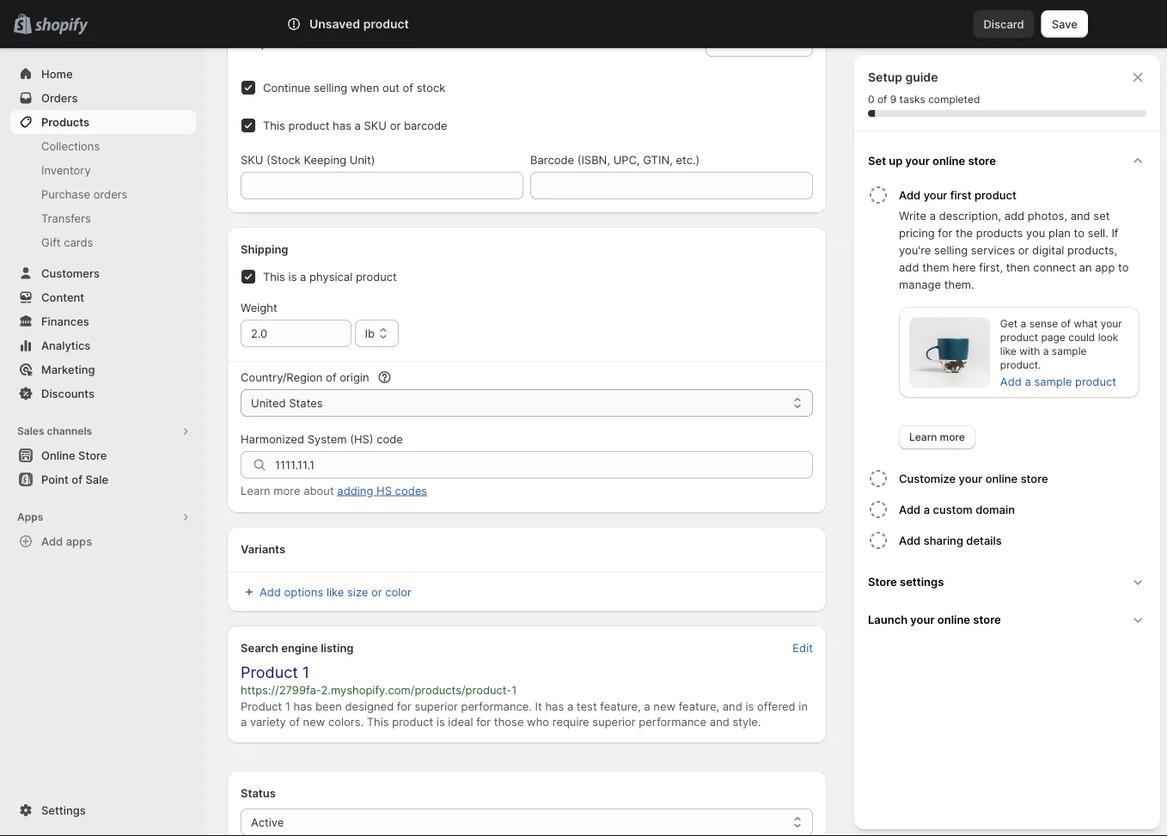 Task type: describe. For each thing, give the bounding box(es) containing it.
or inside button
[[371, 585, 382, 599]]

a up unit)
[[355, 119, 361, 132]]

0 horizontal spatial has
[[294, 700, 312, 713]]

description,
[[939, 209, 1001, 222]]

more for learn more about adding hs codes
[[274, 484, 300, 497]]

point of sale button
[[0, 468, 206, 492]]

mark add a custom domain as done image
[[868, 499, 889, 520]]

manage
[[899, 278, 941, 291]]

launch
[[868, 613, 908, 626]]

a inside "button"
[[924, 503, 930, 516]]

this product has a sku or barcode
[[263, 119, 447, 132]]

ideal
[[448, 715, 473, 728]]

settings
[[41, 804, 86, 817]]

write
[[899, 209, 927, 222]]

your for add your first product
[[924, 188, 948, 202]]

sku (stock keeping unit)
[[241, 153, 375, 166]]

marketing link
[[10, 358, 196, 382]]

search for search engine listing
[[241, 641, 278, 655]]

mark add your first product as done image
[[868, 185, 889, 205]]

0 of 9 tasks completed
[[868, 93, 980, 106]]

sharing
[[924, 534, 964, 547]]

set
[[868, 154, 886, 167]]

harmonized system (hs) code
[[241, 432, 403, 446]]

continue selling when out of stock
[[263, 81, 445, 94]]

your inside button
[[906, 154, 930, 167]]

1 feature, from the left
[[600, 700, 641, 713]]

out
[[382, 81, 400, 94]]

digital
[[1032, 243, 1065, 257]]

1 vertical spatial new
[[303, 715, 325, 728]]

a left physical
[[300, 270, 306, 283]]

codes
[[395, 484, 427, 497]]

learn for learn more
[[909, 431, 937, 444]]

1 vertical spatial sku
[[241, 153, 263, 166]]

learn for learn more about adding hs codes
[[241, 484, 270, 497]]

launch your online store
[[868, 613, 1001, 626]]

a down page
[[1043, 345, 1049, 358]]

up
[[889, 154, 903, 167]]

Barcode (ISBN, UPC, GTIN, etc.) text field
[[530, 172, 813, 199]]

2 vertical spatial and
[[710, 715, 730, 728]]

your for customize your online store
[[959, 472, 983, 485]]

edit button
[[783, 636, 823, 660]]

keeping
[[304, 153, 346, 166]]

plan
[[1049, 226, 1071, 239]]

products
[[976, 226, 1023, 239]]

color
[[385, 585, 412, 599]]

2 product from the top
[[241, 700, 282, 713]]

channels
[[47, 425, 92, 438]]

united states
[[251, 396, 323, 410]]

online for customize your online store
[[986, 472, 1018, 485]]

active
[[251, 816, 284, 829]]

1 vertical spatial for
[[397, 700, 412, 713]]

1 horizontal spatial has
[[333, 119, 352, 132]]

set
[[1094, 209, 1110, 222]]

and inside write a description, add photos, and set pricing for the products you plan to sell. if you're selling services or digital products, add them here first, then connect an app to manage them.
[[1071, 209, 1091, 222]]

add for custom
[[899, 503, 921, 516]]

orders
[[93, 187, 128, 201]]

1 vertical spatial and
[[723, 700, 742, 713]]

completed
[[928, 93, 980, 106]]

tasks
[[900, 93, 926, 106]]

of inside product 1 https://2799fa-2.myshopify.com/products/product-1 product 1 has been designed for superior performance. it has a test feature, a new feature, and is offered in a variety of new colors. this product is ideal for those who require superior performance and style.
[[289, 715, 300, 728]]

purchase orders link
[[10, 182, 196, 206]]

add for like
[[260, 585, 281, 599]]

states
[[289, 396, 323, 410]]

add options like size or color
[[260, 585, 412, 599]]

online store
[[41, 449, 107, 462]]

add your first product
[[899, 188, 1017, 202]]

add a sample product button
[[990, 370, 1127, 394]]

0 vertical spatial new
[[654, 700, 676, 713]]

those
[[494, 715, 524, 728]]

purchase orders
[[41, 187, 128, 201]]

0 vertical spatial sku
[[364, 119, 387, 132]]

product down get
[[1000, 331, 1038, 344]]

Weight text field
[[241, 320, 351, 347]]

setup
[[868, 70, 903, 85]]

add inside get a sense of what your product page could look like with a sample product. add a sample product
[[1000, 375, 1022, 388]]

sales channels button
[[10, 419, 196, 444]]

store for launch your online store
[[973, 613, 1001, 626]]

sale
[[85, 473, 108, 486]]

1 vertical spatial 1
[[512, 683, 517, 697]]

this for this is a physical product
[[263, 270, 285, 283]]

colors.
[[328, 715, 364, 728]]

product.
[[1000, 359, 1041, 371]]

2 vertical spatial for
[[476, 715, 491, 728]]

setup guide
[[868, 70, 938, 85]]

domain
[[976, 503, 1015, 516]]

1 vertical spatial sample
[[1034, 375, 1072, 388]]

more for learn more
[[940, 431, 965, 444]]

sense
[[1029, 318, 1058, 330]]

1 horizontal spatial or
[[390, 119, 401, 132]]

1 vertical spatial superior
[[593, 715, 636, 728]]

orders link
[[10, 86, 196, 110]]

shop location
[[241, 36, 313, 49]]

inventory link
[[10, 158, 196, 182]]

save
[[1052, 17, 1078, 31]]

or inside write a description, add photos, and set pricing for the products you plan to sell. if you're selling services or digital products, add them here first, then connect an app to manage them.
[[1018, 243, 1029, 257]]

variants
[[241, 542, 285, 556]]

discounts
[[41, 387, 95, 400]]

discard
[[984, 17, 1024, 31]]

test
[[577, 700, 597, 713]]

barcode (isbn, upc, gtin, etc.)
[[530, 153, 700, 166]]

(stock
[[267, 153, 301, 166]]

0 vertical spatial add
[[1005, 209, 1025, 222]]

customers link
[[10, 261, 196, 285]]

add your first product button
[[899, 180, 1154, 207]]

gtin,
[[643, 153, 673, 166]]

stock
[[417, 81, 445, 94]]

then
[[1006, 260, 1030, 274]]

add options like size or color button
[[230, 580, 422, 604]]

this for this product has a sku or barcode
[[263, 119, 285, 132]]

like inside button
[[327, 585, 344, 599]]

purchase
[[41, 187, 90, 201]]

customize
[[899, 472, 956, 485]]

add for details
[[899, 534, 921, 547]]

details
[[966, 534, 1002, 547]]

marketing
[[41, 363, 95, 376]]

an
[[1079, 260, 1092, 274]]

performance.
[[461, 700, 532, 713]]

setup guide dialog
[[854, 55, 1160, 829]]

offered
[[757, 700, 796, 713]]

home link
[[10, 62, 196, 86]]

launch your online store button
[[861, 601, 1154, 639]]

your inside get a sense of what your product page could look like with a sample product. add a sample product
[[1101, 318, 1122, 330]]

shopify image
[[35, 18, 88, 35]]

about
[[304, 484, 334, 497]]

a down product.
[[1025, 375, 1031, 388]]

if
[[1112, 226, 1119, 239]]

store inside button
[[78, 449, 107, 462]]

add for first
[[899, 188, 921, 202]]

0 vertical spatial selling
[[314, 81, 347, 94]]

2 horizontal spatial has
[[545, 700, 564, 713]]

designed
[[345, 700, 394, 713]]

unsaved product
[[309, 17, 409, 31]]

0 horizontal spatial superior
[[415, 700, 458, 713]]

code
[[377, 432, 403, 446]]

a left variety
[[241, 715, 247, 728]]

in
[[799, 700, 808, 713]]

mark add sharing details as done image
[[868, 530, 889, 551]]

of left origin
[[326, 370, 337, 384]]

point of sale link
[[10, 468, 196, 492]]



Task type: vqa. For each thing, say whether or not it's contained in the screenshot.
GTIN,
yes



Task type: locate. For each thing, give the bounding box(es) containing it.
0 horizontal spatial like
[[327, 585, 344, 599]]

write a description, add photos, and set pricing for the products you plan to sell. if you're selling services or digital products, add them here first, then connect an app to manage them.
[[899, 209, 1129, 291]]

store for customize your online store
[[1021, 472, 1048, 485]]

has left been
[[294, 700, 312, 713]]

when
[[351, 81, 379, 94]]

sample down product.
[[1034, 375, 1072, 388]]

of inside get a sense of what your product page could look like with a sample product. add a sample product
[[1061, 318, 1071, 330]]

here
[[953, 260, 976, 274]]

status
[[241, 787, 276, 800]]

1 vertical spatial like
[[327, 585, 344, 599]]

settings link
[[10, 799, 196, 823]]

discard button
[[973, 10, 1035, 38]]

1 horizontal spatial to
[[1118, 260, 1129, 274]]

the
[[956, 226, 973, 239]]

0 vertical spatial product
[[241, 663, 298, 682]]

a up the performance
[[644, 700, 650, 713]]

and left set
[[1071, 209, 1091, 222]]

2 horizontal spatial is
[[746, 700, 754, 713]]

your up add a custom domain
[[959, 472, 983, 485]]

transfers
[[41, 211, 91, 225]]

for down performance. at left
[[476, 715, 491, 728]]

get a sense of what your product page could look like with a sample product. add a sample product
[[1000, 318, 1122, 388]]

search right "unsaved"
[[362, 17, 399, 31]]

1 vertical spatial add
[[899, 260, 919, 274]]

1 vertical spatial online
[[986, 472, 1018, 485]]

add down product.
[[1000, 375, 1022, 388]]

custom
[[933, 503, 973, 516]]

product
[[241, 663, 298, 682], [241, 700, 282, 713]]

1 product from the top
[[241, 663, 298, 682]]

store up launch
[[868, 575, 897, 588]]

1 horizontal spatial more
[[940, 431, 965, 444]]

None number field
[[706, 29, 787, 57]]

1 horizontal spatial feature,
[[679, 700, 720, 713]]

settings
[[900, 575, 944, 588]]

add
[[899, 188, 921, 202], [1000, 375, 1022, 388], [899, 503, 921, 516], [899, 534, 921, 547], [41, 535, 63, 548], [260, 585, 281, 599]]

this down designed
[[367, 715, 389, 728]]

of right variety
[[289, 715, 300, 728]]

2 vertical spatial or
[[371, 585, 382, 599]]

your left first
[[924, 188, 948, 202]]

0 horizontal spatial more
[[274, 484, 300, 497]]

cards
[[64, 236, 93, 249]]

is up style.
[[746, 700, 754, 713]]

to left sell.
[[1074, 226, 1085, 239]]

your inside "button"
[[959, 472, 983, 485]]

of left the sale
[[72, 473, 82, 486]]

0 vertical spatial this
[[263, 119, 285, 132]]

this up (stock
[[263, 119, 285, 132]]

learn down harmonized
[[241, 484, 270, 497]]

product right physical
[[356, 270, 397, 283]]

0 vertical spatial online
[[933, 154, 966, 167]]

0 horizontal spatial new
[[303, 715, 325, 728]]

1 vertical spatial selling
[[934, 243, 968, 257]]

1 horizontal spatial for
[[476, 715, 491, 728]]

learn inside add your first product element
[[909, 431, 937, 444]]

add right mark add sharing details as done icon
[[899, 534, 921, 547]]

online inside button
[[938, 613, 971, 626]]

2 horizontal spatial 1
[[512, 683, 517, 697]]

more left about
[[274, 484, 300, 497]]

0 horizontal spatial sku
[[241, 153, 263, 166]]

superior
[[415, 700, 458, 713], [593, 715, 636, 728]]

1 down https://2799fa-
[[285, 700, 290, 713]]

collections link
[[10, 134, 196, 158]]

inventory
[[41, 163, 91, 177]]

0 vertical spatial more
[[940, 431, 965, 444]]

sku
[[364, 119, 387, 132], [241, 153, 263, 166]]

for inside write a description, add photos, and set pricing for the products you plan to sell. if you're selling services or digital products, add them here first, then connect an app to manage them.
[[938, 226, 953, 239]]

like inside get a sense of what your product page could look like with a sample product. add a sample product
[[1000, 345, 1017, 358]]

feature, right test at bottom
[[600, 700, 641, 713]]

store
[[78, 449, 107, 462], [868, 575, 897, 588]]

adding
[[337, 484, 373, 497]]

new
[[654, 700, 676, 713], [303, 715, 325, 728]]

for left the
[[938, 226, 953, 239]]

or
[[390, 119, 401, 132], [1018, 243, 1029, 257], [371, 585, 382, 599]]

store inside button
[[968, 154, 996, 167]]

online up the domain
[[986, 472, 1018, 485]]

sales
[[17, 425, 44, 438]]

1 horizontal spatial new
[[654, 700, 676, 713]]

unit)
[[350, 153, 375, 166]]

more up customize your online store
[[940, 431, 965, 444]]

of left '9'
[[878, 93, 887, 106]]

to right app
[[1118, 260, 1129, 274]]

apps
[[66, 535, 92, 548]]

0 vertical spatial learn
[[909, 431, 937, 444]]

add inside "button"
[[899, 503, 921, 516]]

0 vertical spatial search
[[362, 17, 399, 31]]

0 vertical spatial sample
[[1052, 345, 1087, 358]]

selling inside write a description, add photos, and set pricing for the products you plan to sell. if you're selling services or digital products, add them here first, then connect an app to manage them.
[[934, 243, 968, 257]]

0 vertical spatial 1
[[302, 663, 310, 682]]

learn more link
[[899, 425, 976, 450]]

products
[[41, 115, 89, 129]]

hs
[[377, 484, 392, 497]]

them.
[[944, 278, 975, 291]]

shop
[[241, 36, 268, 49]]

2 feature, from the left
[[679, 700, 720, 713]]

0 vertical spatial superior
[[415, 700, 458, 713]]

of up page
[[1061, 318, 1071, 330]]

require
[[553, 715, 589, 728]]

variety
[[250, 715, 286, 728]]

add up the write
[[899, 188, 921, 202]]

online for launch your online store
[[938, 613, 971, 626]]

been
[[316, 700, 342, 713]]

search for search
[[362, 17, 399, 31]]

online store button
[[0, 444, 206, 468]]

2 horizontal spatial for
[[938, 226, 953, 239]]

harmonized
[[241, 432, 304, 446]]

9
[[890, 93, 897, 106]]

0 horizontal spatial is
[[288, 270, 297, 283]]

0 vertical spatial store
[[78, 449, 107, 462]]

selling left when
[[314, 81, 347, 94]]

country/region
[[241, 370, 323, 384]]

of inside button
[[72, 473, 82, 486]]

1 vertical spatial to
[[1118, 260, 1129, 274]]

a up require
[[567, 700, 574, 713]]

0 horizontal spatial to
[[1074, 226, 1085, 239]]

product up sku (stock keeping unit) at the top
[[288, 119, 330, 132]]

location
[[271, 36, 313, 49]]

store down store settings "button"
[[973, 613, 1001, 626]]

online inside button
[[933, 154, 966, 167]]

0
[[868, 93, 875, 106]]

2 vertical spatial store
[[973, 613, 1001, 626]]

add apps button
[[10, 530, 196, 554]]

add inside 'button'
[[899, 534, 921, 547]]

like left size
[[327, 585, 344, 599]]

1 horizontal spatial 1
[[302, 663, 310, 682]]

2 horizontal spatial or
[[1018, 243, 1029, 257]]

customize your online store
[[899, 472, 1048, 485]]

apps
[[17, 511, 43, 523]]

1 vertical spatial more
[[274, 484, 300, 497]]

a left custom
[[924, 503, 930, 516]]

online up add your first product
[[933, 154, 966, 167]]

new down been
[[303, 715, 325, 728]]

product inside product 1 https://2799fa-2.myshopify.com/products/product-1 product 1 has been designed for superior performance. it has a test feature, a new feature, and is offered in a variety of new colors. this product is ideal for those who require superior performance and style.
[[392, 715, 433, 728]]

of
[[403, 81, 413, 94], [878, 93, 887, 106], [1061, 318, 1071, 330], [326, 370, 337, 384], [72, 473, 82, 486], [289, 715, 300, 728]]

this down the shipping at the left top
[[263, 270, 285, 283]]

new up the performance
[[654, 700, 676, 713]]

Harmonized System (HS) code text field
[[275, 451, 813, 479]]

point of sale
[[41, 473, 108, 486]]

a inside write a description, add photos, and set pricing for the products you plan to sell. if you're selling services or digital products, add them here first, then connect an app to manage them.
[[930, 209, 936, 222]]

add down you're
[[899, 260, 919, 274]]

of right out
[[403, 81, 413, 94]]

country/region of origin
[[241, 370, 369, 384]]

search engine listing
[[241, 641, 354, 655]]

add up products
[[1005, 209, 1025, 222]]

get
[[1000, 318, 1018, 330]]

search inside button
[[362, 17, 399, 31]]

0 horizontal spatial for
[[397, 700, 412, 713]]

online inside "button"
[[986, 472, 1018, 485]]

product right "unsaved"
[[363, 17, 409, 31]]

0 vertical spatial is
[[288, 270, 297, 283]]

0 vertical spatial or
[[390, 119, 401, 132]]

your right launch
[[911, 613, 935, 626]]

collections
[[41, 139, 100, 153]]

product inside button
[[975, 188, 1017, 202]]

more inside add your first product element
[[940, 431, 965, 444]]

1 horizontal spatial learn
[[909, 431, 937, 444]]

a right the write
[[930, 209, 936, 222]]

0 horizontal spatial or
[[371, 585, 382, 599]]

has right "it"
[[545, 700, 564, 713]]

your up look
[[1101, 318, 1122, 330]]

first,
[[979, 260, 1003, 274]]

0 vertical spatial store
[[968, 154, 996, 167]]

1 vertical spatial store
[[1021, 472, 1048, 485]]

0 vertical spatial to
[[1074, 226, 1085, 239]]

lb
[[365, 327, 375, 340]]

store inside "button"
[[1021, 472, 1048, 485]]

etc.)
[[676, 153, 700, 166]]

is left physical
[[288, 270, 297, 283]]

feature, up the performance
[[679, 700, 720, 713]]

learn up customize
[[909, 431, 937, 444]]

1 horizontal spatial add
[[1005, 209, 1025, 222]]

1 horizontal spatial like
[[1000, 345, 1017, 358]]

2 vertical spatial online
[[938, 613, 971, 626]]

add right mark add a custom domain as done 'image'
[[899, 503, 921, 516]]

0 vertical spatial and
[[1071, 209, 1091, 222]]

your for launch your online store
[[911, 613, 935, 626]]

2 vertical spatial this
[[367, 715, 389, 728]]

add your first product element
[[865, 207, 1154, 450]]

1 vertical spatial search
[[241, 641, 278, 655]]

0 horizontal spatial store
[[78, 449, 107, 462]]

add
[[1005, 209, 1025, 222], [899, 260, 919, 274]]

or left barcode
[[390, 119, 401, 132]]

store up the sale
[[78, 449, 107, 462]]

content link
[[10, 285, 196, 309]]

learn more
[[909, 431, 965, 444]]

for down '2.myshopify.com/products/product-'
[[397, 700, 412, 713]]

2 vertical spatial is
[[436, 715, 445, 728]]

weight
[[241, 301, 277, 314]]

selling up here
[[934, 243, 968, 257]]

this
[[263, 119, 285, 132], [263, 270, 285, 283], [367, 715, 389, 728]]

1 horizontal spatial selling
[[934, 243, 968, 257]]

analytics link
[[10, 334, 196, 358]]

0 horizontal spatial feature,
[[600, 700, 641, 713]]

online
[[41, 449, 75, 462]]

selling
[[314, 81, 347, 94], [934, 243, 968, 257]]

product down look
[[1075, 375, 1117, 388]]

and left style.
[[710, 715, 730, 728]]

1 horizontal spatial superior
[[593, 715, 636, 728]]

finances link
[[10, 309, 196, 334]]

superior down test at bottom
[[593, 715, 636, 728]]

store up first
[[968, 154, 996, 167]]

sample down could
[[1052, 345, 1087, 358]]

you
[[1026, 226, 1046, 239]]

1 horizontal spatial sku
[[364, 119, 387, 132]]

store inside button
[[973, 613, 1001, 626]]

has up "keeping"
[[333, 119, 352, 132]]

pricing
[[899, 226, 935, 239]]

you're
[[899, 243, 931, 257]]

1 horizontal spatial store
[[868, 575, 897, 588]]

add left the apps
[[41, 535, 63, 548]]

0 horizontal spatial learn
[[241, 484, 270, 497]]

search
[[362, 17, 399, 31], [241, 641, 278, 655]]

store inside "button"
[[868, 575, 897, 588]]

gift cards
[[41, 236, 93, 249]]

0 horizontal spatial add
[[899, 260, 919, 274]]

store up 'add a custom domain' "button"
[[1021, 472, 1048, 485]]

and up style.
[[723, 700, 742, 713]]

0 horizontal spatial selling
[[314, 81, 347, 94]]

product up https://2799fa-
[[241, 663, 298, 682]]

1 horizontal spatial is
[[436, 715, 445, 728]]

or right size
[[371, 585, 382, 599]]

product up variety
[[241, 700, 282, 713]]

a right get
[[1021, 318, 1027, 330]]

like up product.
[[1000, 345, 1017, 358]]

1 vertical spatial this
[[263, 270, 285, 283]]

this inside product 1 https://2799fa-2.myshopify.com/products/product-1 product 1 has been designed for superior performance. it has a test feature, a new feature, and is offered in a variety of new colors. this product is ideal for those who require superior performance and style.
[[367, 715, 389, 728]]

1 down engine
[[302, 663, 310, 682]]

guide
[[906, 70, 938, 85]]

2 vertical spatial 1
[[285, 700, 290, 713]]

1 up performance. at left
[[512, 683, 517, 697]]

your right the up at the top
[[906, 154, 930, 167]]

0 horizontal spatial search
[[241, 641, 278, 655]]

SKU (Stock Keeping Unit) text field
[[241, 172, 523, 199]]

products,
[[1068, 243, 1118, 257]]

is left ideal
[[436, 715, 445, 728]]

online down settings
[[938, 613, 971, 626]]

store
[[968, 154, 996, 167], [1021, 472, 1048, 485], [973, 613, 1001, 626]]

shipping
[[241, 242, 288, 256]]

or up then
[[1018, 243, 1029, 257]]

0 horizontal spatial 1
[[285, 700, 290, 713]]

who
[[527, 715, 549, 728]]

1 vertical spatial product
[[241, 700, 282, 713]]

1 vertical spatial is
[[746, 700, 754, 713]]

1 vertical spatial store
[[868, 575, 897, 588]]

1 vertical spatial learn
[[241, 484, 270, 497]]

add left options
[[260, 585, 281, 599]]

search left engine
[[241, 641, 278, 655]]

0 vertical spatial for
[[938, 226, 953, 239]]

1 vertical spatial or
[[1018, 243, 1029, 257]]

0 vertical spatial like
[[1000, 345, 1017, 358]]

product up description,
[[975, 188, 1017, 202]]

discounts link
[[10, 382, 196, 406]]

sku up unit)
[[364, 119, 387, 132]]

sku left (stock
[[241, 153, 263, 166]]

edit
[[793, 641, 813, 655]]

mark customize your online store as done image
[[868, 468, 889, 489]]

1 horizontal spatial search
[[362, 17, 399, 31]]

superior down '2.myshopify.com/products/product-'
[[415, 700, 458, 713]]

product down '2.myshopify.com/products/product-'
[[392, 715, 433, 728]]



